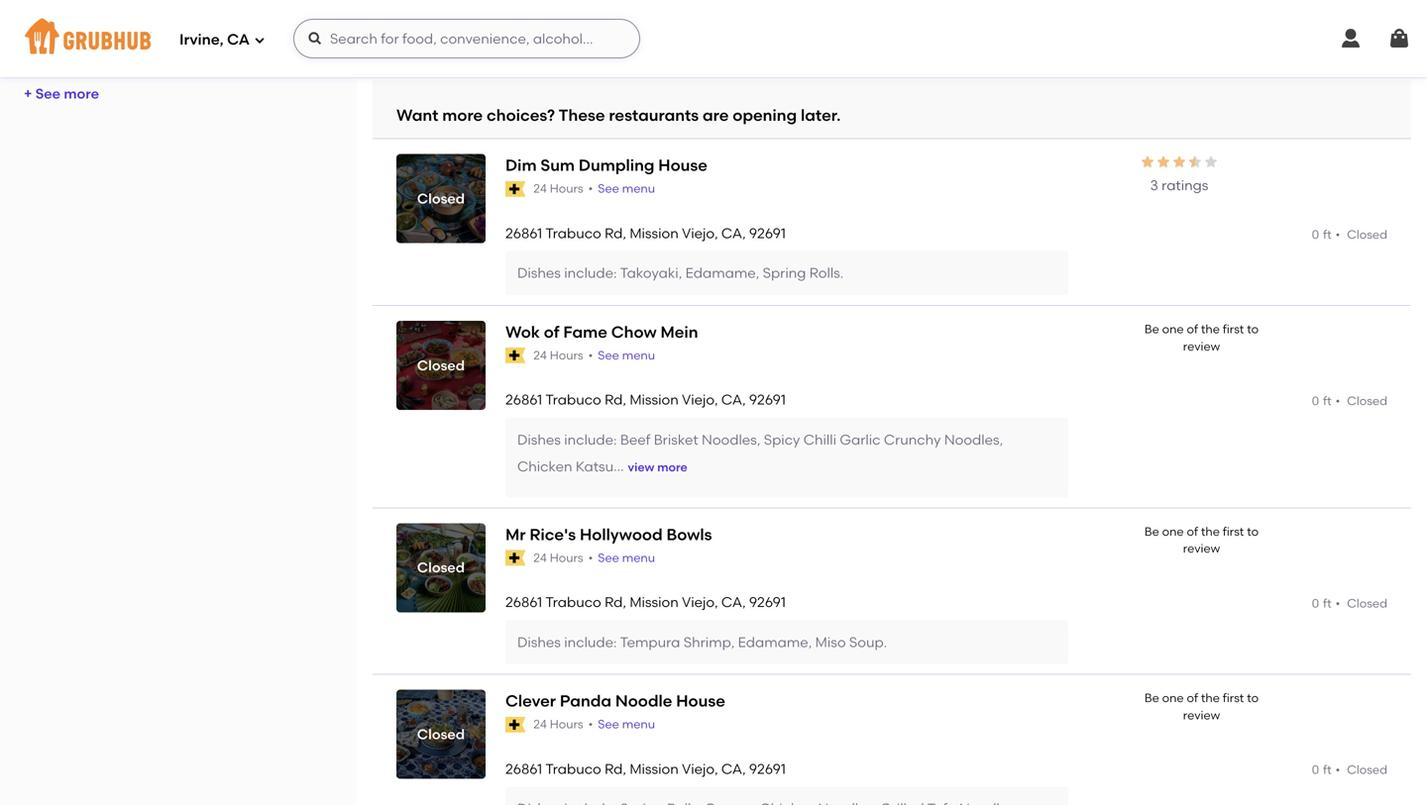 Task type: vqa. For each thing, say whether or not it's contained in the screenshot.
right SERVED
no



Task type: locate. For each thing, give the bounding box(es) containing it.
26861 for wok
[[506, 392, 542, 409]]

clever
[[506, 692, 556, 711]]

1 vertical spatial the
[[1201, 525, 1220, 539]]

see for mr
[[598, 551, 619, 565]]

the for clever panda noodle house
[[1201, 692, 1220, 706]]

mission up 'takoyaki,'
[[630, 225, 679, 242]]

hours down panda
[[550, 718, 583, 732]]

• down mr rice's hollywood bowls
[[588, 551, 593, 565]]

2 rd, from the top
[[605, 392, 626, 409]]

menu for dumpling
[[622, 182, 655, 196]]

panda
[[560, 692, 612, 711]]

of
[[1187, 322, 1198, 337], [544, 323, 560, 342], [1187, 525, 1198, 539], [1187, 692, 1198, 706]]

26861 trabuco rd, mission viejo, ca, 92691 down the noodle
[[506, 761, 786, 778]]

2 see menu link from the top
[[598, 347, 655, 365]]

brisket
[[654, 432, 699, 449]]

2 horizontal spatial more
[[657, 461, 688, 475]]

dishes inside "dishes include: 8.5 oz. cheetos flamin' hot limon, coca-cola, haribo gold- bears (5 oz."
[[517, 20, 561, 37]]

0 vertical spatial be
[[1145, 322, 1160, 337]]

noodle
[[616, 692, 672, 711]]

first for wok of fame chow mein
[[1223, 322, 1244, 337]]

mission
[[630, 225, 679, 242], [630, 392, 679, 409], [630, 594, 679, 611], [630, 761, 679, 778]]

town
[[92, 42, 127, 58]]

house inside the clever panda noodle house link
[[676, 692, 725, 711]]

24 hours • see menu
[[534, 182, 655, 196], [534, 348, 655, 363], [534, 551, 655, 565], [534, 718, 655, 732]]

24 hours • see menu for noodle
[[534, 718, 655, 732]]

1 horizontal spatial more
[[442, 106, 483, 125]]

hours for sum
[[550, 182, 583, 196]]

see menu link down hollywood
[[598, 550, 655, 567]]

1 24 from the top
[[534, 182, 547, 196]]

dishes for dishes include: tempura shrimp, edamame, miso soup.
[[517, 634, 561, 651]]

include: for tempura
[[564, 634, 617, 651]]

beef
[[620, 432, 651, 449]]

1 vertical spatial first
[[1223, 525, 1244, 539]]

2 vertical spatial review
[[1183, 709, 1221, 723]]

2 vertical spatial more
[[657, 461, 688, 475]]

ft
[[1323, 227, 1332, 242], [1323, 394, 1332, 409], [1323, 597, 1332, 611], [1323, 763, 1332, 778]]

see down wok of fame chow mein
[[598, 348, 619, 363]]

1 vertical spatial subscription pass image
[[506, 718, 526, 733]]

dishes include: beef brisket noodles, spicy chilli garlic crunchy noodles, chicken katsu
[[517, 432, 1003, 475]]

2 subscription pass image from the top
[[506, 551, 526, 567]]

menu down the noodle
[[622, 718, 655, 732]]

2 horizontal spatial svg image
[[1388, 27, 1412, 51]]

ft for wok of fame chow mein
[[1323, 394, 1332, 409]]

4 rd, from the top
[[605, 761, 626, 778]]

park
[[92, 6, 123, 22]]

4 trabuco from the top
[[546, 761, 601, 778]]

want
[[397, 106, 439, 125]]

chilli
[[804, 432, 837, 449]]

3 24 hours • see menu from the top
[[534, 551, 655, 565]]

4 • from the top
[[588, 718, 593, 732]]

dishes up bears
[[517, 20, 561, 37]]

2 vertical spatial be one of the first to review
[[1145, 692, 1259, 723]]

tempura
[[620, 634, 680, 651]]

edamame,
[[686, 265, 760, 282], [738, 634, 812, 651]]

1 menu from the top
[[622, 182, 655, 196]]

0 horizontal spatial more
[[64, 85, 99, 102]]

2 one from the top
[[1162, 525, 1184, 539]]

review for clever panda noodle house
[[1183, 709, 1221, 723]]

more down brisket
[[657, 461, 688, 475]]

0 vertical spatial oz.
[[644, 20, 662, 37]]

24 for dim
[[534, 182, 547, 196]]

mission down the noodle
[[630, 761, 679, 778]]

24 hours • see menu for hollywood
[[534, 551, 655, 565]]

2 hours from the top
[[550, 348, 583, 363]]

dishes up chicken
[[517, 432, 561, 449]]

2 university from the top
[[24, 42, 89, 58]]

1 26861 trabuco rd, mission viejo, ca, 92691 from the top
[[506, 225, 786, 242]]

0 vertical spatial more
[[64, 85, 99, 102]]

3 hours from the top
[[550, 551, 583, 565]]

more
[[64, 85, 99, 102], [442, 106, 483, 125], [657, 461, 688, 475]]

2 review from the top
[[1183, 542, 1221, 556]]

2 be one of the first to review from the top
[[1145, 525, 1259, 556]]

26861
[[506, 225, 542, 242], [506, 392, 542, 409], [506, 594, 542, 611], [506, 761, 542, 778]]

26861 trabuco rd, mission viejo, ca, 92691 up beef
[[506, 392, 786, 409]]

oz.
[[644, 20, 662, 37], [575, 40, 594, 57]]

3 be one of the first to review from the top
[[1145, 692, 1259, 723]]

3 see menu link from the top
[[598, 550, 655, 567]]

later.
[[801, 106, 841, 125]]

1 vertical spatial subscription pass image
[[506, 551, 526, 567]]

cola,
[[896, 20, 932, 37]]

more down university town center link
[[64, 85, 99, 102]]

ca, down the clever panda noodle house link at the bottom
[[722, 761, 746, 778]]

4 hours from the top
[[550, 718, 583, 732]]

1 vertical spatial review
[[1183, 542, 1221, 556]]

2 mission from the top
[[630, 392, 679, 409]]

edamame, left spring at top right
[[686, 265, 760, 282]]

university for university town center
[[24, 42, 89, 58]]

include: up fame
[[564, 265, 617, 282]]

4 92691 from the top
[[749, 761, 786, 778]]

see menu link down dumpling
[[598, 181, 655, 198]]

(5
[[559, 40, 572, 57]]

1 vertical spatial one
[[1162, 525, 1184, 539]]

flamin'
[[725, 20, 774, 37]]

include: up (5
[[564, 20, 617, 37]]

trabuco
[[546, 225, 601, 242], [546, 392, 601, 409], [546, 594, 601, 611], [546, 761, 601, 778]]

• down panda
[[588, 718, 593, 732]]

1 0 from the top
[[1312, 227, 1320, 242]]

1 vertical spatial university
[[24, 42, 89, 58]]

see menu link down clever panda noodle house
[[598, 717, 655, 734]]

2 vertical spatial the
[[1201, 692, 1220, 706]]

menu down dumpling
[[622, 182, 655, 196]]

2 the from the top
[[1201, 525, 1220, 539]]

menu for noodle
[[622, 718, 655, 732]]

0 ft for dim sum dumpling house
[[1312, 227, 1332, 242]]

Search for food, convenience, alcohol... search field
[[293, 19, 640, 58]]

dim
[[506, 156, 537, 175]]

3 first from the top
[[1223, 692, 1244, 706]]

4 24 hours • see menu from the top
[[534, 718, 655, 732]]

trabuco for sum
[[546, 225, 601, 242]]

0 vertical spatial the
[[1201, 322, 1220, 337]]

24 down 'rice's'
[[534, 551, 547, 565]]

hours
[[550, 182, 583, 196], [550, 348, 583, 363], [550, 551, 583, 565], [550, 718, 583, 732]]

star icon image
[[1140, 154, 1156, 170], [1156, 154, 1172, 170], [1172, 154, 1188, 170], [1188, 154, 1203, 170], [1188, 154, 1203, 170], [1203, 154, 1219, 170]]

4 dishes from the top
[[517, 634, 561, 651]]

see right +
[[35, 85, 61, 102]]

24 hours • see menu down wok of fame chow mein
[[534, 348, 655, 363]]

dishes up clever
[[517, 634, 561, 651]]

3 trabuco from the top
[[546, 594, 601, 611]]

be for mr rice's hollywood bowls
[[1145, 525, 1160, 539]]

3
[[1151, 177, 1159, 194]]

0 vertical spatial first
[[1223, 322, 1244, 337]]

26861 down dim
[[506, 225, 542, 242]]

trabuco down 'rice's'
[[546, 594, 601, 611]]

ca, up "dishes include: beef brisket noodles, spicy chilli garlic crunchy noodles, chicken katsu"
[[722, 392, 746, 409]]

24 hours • see menu down the 'dim sum dumpling house'
[[534, 182, 655, 196]]

2 vertical spatial be
[[1145, 692, 1160, 706]]

3 0 from the top
[[1312, 597, 1320, 611]]

subscription pass image
[[506, 181, 526, 197], [506, 551, 526, 567]]

see down mr rice's hollywood bowls
[[598, 551, 619, 565]]

26861 trabuco rd, mission viejo, ca, 92691 up tempura
[[506, 594, 786, 611]]

viejo, for wok of fame chow mein
[[682, 392, 718, 409]]

0 vertical spatial house
[[659, 156, 708, 175]]

1 include: from the top
[[564, 20, 617, 37]]

see down clever panda noodle house
[[598, 718, 619, 732]]

0 vertical spatial one
[[1162, 322, 1184, 337]]

2 vertical spatial one
[[1162, 692, 1184, 706]]

noodles, right crunchy
[[945, 432, 1003, 449]]

the for wok of fame chow mein
[[1201, 322, 1220, 337]]

subscription pass image for wok
[[506, 348, 526, 364]]

1 ft from the top
[[1323, 227, 1332, 242]]

menu down hollywood
[[622, 551, 655, 565]]

closed
[[417, 190, 465, 207], [1347, 227, 1388, 242], [417, 357, 465, 374], [1347, 394, 1388, 409], [417, 560, 465, 577], [1347, 597, 1388, 611], [417, 727, 465, 743], [1347, 763, 1388, 778]]

main navigation navigation
[[0, 0, 1427, 77]]

see
[[35, 85, 61, 102], [598, 182, 619, 196], [598, 348, 619, 363], [598, 551, 619, 565], [598, 718, 619, 732]]

view
[[628, 461, 655, 475]]

2 24 from the top
[[534, 348, 547, 363]]

24 down "wok"
[[534, 348, 547, 363]]

3 review from the top
[[1183, 709, 1221, 723]]

0 vertical spatial be one of the first to review
[[1145, 322, 1259, 354]]

coca-
[[853, 20, 896, 37]]

rd,
[[605, 225, 626, 242], [605, 392, 626, 409], [605, 594, 626, 611], [605, 761, 626, 778]]

1 the from the top
[[1201, 322, 1220, 337]]

1 hours from the top
[[550, 182, 583, 196]]

svg image
[[1339, 27, 1363, 51], [1388, 27, 1412, 51], [254, 34, 266, 46]]

1 first from the top
[[1223, 322, 1244, 337]]

house for clever panda noodle house
[[676, 692, 725, 711]]

viejo, up dishes include: tempura shrimp, edamame, miso soup.
[[682, 594, 718, 611]]

hours down 'rice's'
[[550, 551, 583, 565]]

3 menu from the top
[[622, 551, 655, 565]]

2 24 hours • see menu from the top
[[534, 348, 655, 363]]

0 for wok of fame chow mein
[[1312, 394, 1320, 409]]

hours down fame
[[550, 348, 583, 363]]

of for wok of fame chow mein
[[1187, 322, 1198, 337]]

2 ft from the top
[[1323, 394, 1332, 409]]

viejo,
[[682, 225, 718, 242], [682, 392, 718, 409], [682, 594, 718, 611], [682, 761, 718, 778]]

1 dishes from the top
[[517, 20, 561, 37]]

rd, down clever panda noodle house
[[605, 761, 626, 778]]

4 0 from the top
[[1312, 763, 1320, 778]]

include: up panda
[[564, 634, 617, 651]]

trabuco down fame
[[546, 392, 601, 409]]

include: for beef
[[564, 432, 617, 449]]

ca, for wok of fame chow mein
[[722, 392, 746, 409]]

26861 trabuco rd, mission viejo, ca, 92691
[[506, 225, 786, 242], [506, 392, 786, 409], [506, 594, 786, 611], [506, 761, 786, 778]]

1 university from the top
[[24, 6, 89, 22]]

1 review from the top
[[1183, 339, 1221, 354]]

viejo, down the clever panda noodle house link at the bottom
[[682, 761, 718, 778]]

1 horizontal spatial oz.
[[644, 20, 662, 37]]

0 vertical spatial university
[[24, 6, 89, 22]]

0 ft
[[1312, 227, 1332, 242], [1312, 394, 1332, 409], [1312, 597, 1332, 611], [1312, 763, 1332, 778]]

noodles,
[[702, 432, 761, 449], [945, 432, 1003, 449]]

2 first from the top
[[1223, 525, 1244, 539]]

3 92691 from the top
[[749, 594, 786, 611]]

2 vertical spatial to
[[1247, 692, 1259, 706]]

4 include: from the top
[[564, 634, 617, 651]]

24 hours • see menu down mr rice's hollywood bowls
[[534, 551, 655, 565]]

mission for noodle
[[630, 761, 679, 778]]

1 trabuco from the top
[[546, 225, 601, 242]]

1 26861 from the top
[[506, 225, 542, 242]]

3 rd, from the top
[[605, 594, 626, 611]]

26861 down "wok"
[[506, 392, 542, 409]]

house inside dim sum dumpling house link
[[659, 156, 708, 175]]

2 viejo, from the top
[[682, 392, 718, 409]]

0 vertical spatial subscription pass image
[[506, 348, 526, 364]]

review
[[1183, 339, 1221, 354], [1183, 542, 1221, 556], [1183, 709, 1221, 723]]

subscription pass image for clever
[[506, 718, 526, 733]]

2 0 from the top
[[1312, 394, 1320, 409]]

dumpling
[[579, 156, 655, 175]]

include: inside "dishes include: beef brisket noodles, spicy chilli garlic crunchy noodles, chicken katsu"
[[564, 432, 617, 449]]

1 vertical spatial be one of the first to review
[[1145, 525, 1259, 556]]

trabuco down sum
[[546, 225, 601, 242]]

1 subscription pass image from the top
[[506, 348, 526, 364]]

1 vertical spatial be
[[1145, 525, 1160, 539]]

• down the 'dim sum dumpling house'
[[588, 182, 593, 196]]

3 one from the top
[[1162, 692, 1184, 706]]

noodles, left spicy
[[702, 432, 761, 449]]

edamame, left miso
[[738, 634, 812, 651]]

0
[[1312, 227, 1320, 242], [1312, 394, 1320, 409], [1312, 597, 1320, 611], [1312, 763, 1320, 778]]

• down fame
[[588, 348, 593, 363]]

1 vertical spatial house
[[676, 692, 725, 711]]

opening
[[733, 106, 797, 125]]

2 92691 from the top
[[749, 392, 786, 409]]

26861 down the "mr"
[[506, 594, 542, 611]]

4 ft from the top
[[1323, 763, 1332, 778]]

subscription pass image down the "mr"
[[506, 551, 526, 567]]

1 24 hours • see menu from the top
[[534, 182, 655, 196]]

menu
[[622, 182, 655, 196], [622, 348, 655, 363], [622, 551, 655, 565], [622, 718, 655, 732]]

dishes inside "dishes include: beef brisket noodles, spicy chilli garlic crunchy noodles, chicken katsu"
[[517, 432, 561, 449]]

1 vertical spatial oz.
[[575, 40, 594, 57]]

4 viejo, from the top
[[682, 761, 718, 778]]

subscription pass image down dim
[[506, 181, 526, 197]]

dishes
[[517, 20, 561, 37], [517, 265, 561, 282], [517, 432, 561, 449], [517, 634, 561, 651]]

more inside button
[[64, 85, 99, 102]]

rd, up beef
[[605, 392, 626, 409]]

ca, up "dishes include: takoyaki, edamame, spring rolls." on the top of the page
[[722, 225, 746, 242]]

26861 trabuco rd, mission viejo, ca, 92691 up 'takoyaki,'
[[506, 225, 786, 242]]

ca, up shrimp,
[[722, 594, 746, 611]]

cheetos
[[665, 20, 722, 37]]

1 be one of the first to review from the top
[[1145, 322, 1259, 354]]

2 vertical spatial first
[[1223, 692, 1244, 706]]

4 ca, from the top
[[722, 761, 746, 778]]

viejo, up brisket
[[682, 392, 718, 409]]

to for mr rice's hollywood bowls
[[1247, 525, 1259, 539]]

one
[[1162, 322, 1184, 337], [1162, 525, 1184, 539], [1162, 692, 1184, 706]]

0 vertical spatial to
[[1247, 322, 1259, 337]]

subscription pass image down clever
[[506, 718, 526, 733]]

3 26861 from the top
[[506, 594, 542, 611]]

trabuco down panda
[[546, 761, 601, 778]]

include: up katsu on the left bottom of the page
[[564, 432, 617, 449]]

university left park
[[24, 6, 89, 22]]

be for wok of fame chow mein
[[1145, 322, 1160, 337]]

1 mission from the top
[[630, 225, 679, 242]]

24 hours • see menu down panda
[[534, 718, 655, 732]]

26861 for mr
[[506, 594, 542, 611]]

first for mr rice's hollywood bowls
[[1223, 525, 1244, 539]]

ca, for dim sum dumpling house
[[722, 225, 746, 242]]

4 mission from the top
[[630, 761, 679, 778]]

see menu link for dumpling
[[598, 181, 655, 198]]

house right the noodle
[[676, 692, 725, 711]]

review for mr rice's hollywood bowls
[[1183, 542, 1221, 556]]

1 to from the top
[[1247, 322, 1259, 337]]

26861 for clever
[[506, 761, 542, 778]]

subscription pass image
[[506, 348, 526, 364], [506, 718, 526, 733]]

1 horizontal spatial noodles,
[[945, 432, 1003, 449]]

see menu link
[[598, 181, 655, 198], [598, 347, 655, 365], [598, 550, 655, 567], [598, 717, 655, 734]]

viejo, for mr rice's hollywood bowls
[[682, 594, 718, 611]]

26861 down clever
[[506, 761, 542, 778]]

0 vertical spatial review
[[1183, 339, 1221, 354]]

3 the from the top
[[1201, 692, 1220, 706]]

24 down sum
[[534, 182, 547, 196]]

2 include: from the top
[[564, 265, 617, 282]]

4 menu from the top
[[622, 718, 655, 732]]

viejo, up "dishes include: takoyaki, edamame, spring rolls." on the top of the page
[[682, 225, 718, 242]]

1 ca, from the top
[[722, 225, 746, 242]]

26861 trabuco rd, mission viejo, ca, 92691 for noodle
[[506, 761, 786, 778]]

menu for fame
[[622, 348, 655, 363]]

dishes up "wok"
[[517, 265, 561, 282]]

+
[[24, 85, 32, 102]]

...
[[614, 458, 624, 475]]

24
[[534, 182, 547, 196], [534, 348, 547, 363], [534, 551, 547, 565], [534, 718, 547, 732]]

mission for dumpling
[[630, 225, 679, 242]]

+ see more
[[24, 85, 99, 102]]

spicy
[[764, 432, 800, 449]]

2 • from the top
[[588, 348, 593, 363]]

subscription pass image down "wok"
[[506, 348, 526, 364]]

92691
[[749, 225, 786, 242], [749, 392, 786, 409], [749, 594, 786, 611], [749, 761, 786, 778]]

rd, for dumpling
[[605, 225, 626, 242]]

0 horizontal spatial svg image
[[254, 34, 266, 46]]

mission up tempura
[[630, 594, 679, 611]]

3 be from the top
[[1145, 692, 1160, 706]]

1 rd, from the top
[[605, 225, 626, 242]]

2 ca, from the top
[[722, 392, 746, 409]]

2 menu from the top
[[622, 348, 655, 363]]

clever panda noodle house
[[506, 692, 725, 711]]

2 trabuco from the top
[[546, 392, 601, 409]]

the
[[1201, 322, 1220, 337], [1201, 525, 1220, 539], [1201, 692, 1220, 706]]

2 subscription pass image from the top
[[506, 718, 526, 733]]

mission up beef
[[630, 392, 679, 409]]

• for hollywood
[[588, 551, 593, 565]]

24 for mr
[[534, 551, 547, 565]]

2 26861 trabuco rd, mission viejo, ca, 92691 from the top
[[506, 392, 786, 409]]

1 • from the top
[[588, 182, 593, 196]]

more inside the ... view more
[[657, 461, 688, 475]]

3 dishes from the top
[[517, 432, 561, 449]]

1 0 ft from the top
[[1312, 227, 1332, 242]]

• for noodle
[[588, 718, 593, 732]]

choices?
[[487, 106, 555, 125]]

crunchy
[[884, 432, 941, 449]]

university park link
[[24, 6, 123, 22]]

rd, up tempura
[[605, 594, 626, 611]]

be
[[1145, 322, 1160, 337], [1145, 525, 1160, 539], [1145, 692, 1160, 706]]

0 horizontal spatial noodles,
[[702, 432, 761, 449]]

soup.
[[849, 634, 887, 651]]

ca,
[[722, 225, 746, 242], [722, 392, 746, 409], [722, 594, 746, 611], [722, 761, 746, 778]]

1 92691 from the top
[[749, 225, 786, 242]]

viejo, for dim sum dumpling house
[[682, 225, 718, 242]]

1 one from the top
[[1162, 322, 1184, 337]]

university
[[24, 6, 89, 22], [24, 42, 89, 58]]

3 mission from the top
[[630, 594, 679, 611]]

to
[[1247, 322, 1259, 337], [1247, 525, 1259, 539], [1247, 692, 1259, 706]]

subscription pass image for dim
[[506, 181, 526, 197]]

limon,
[[805, 20, 850, 37]]

house down restaurants
[[659, 156, 708, 175]]

trabuco for rice's
[[546, 594, 601, 611]]

24 down clever
[[534, 718, 547, 732]]

1 be from the top
[[1145, 322, 1160, 337]]

0 horizontal spatial oz.
[[575, 40, 594, 57]]

1 vertical spatial more
[[442, 106, 483, 125]]

bears
[[517, 40, 555, 57]]

oz. right (5
[[575, 40, 594, 57]]

3 • from the top
[[588, 551, 593, 565]]

1 horizontal spatial svg image
[[1339, 27, 1363, 51]]

see down the 'dim sum dumpling house'
[[598, 182, 619, 196]]

4 26861 from the top
[[506, 761, 542, 778]]

hours for of
[[550, 348, 583, 363]]

rd, up 'takoyaki,'
[[605, 225, 626, 242]]

3 ca, from the top
[[722, 594, 746, 611]]

4 24 from the top
[[534, 718, 547, 732]]

1 subscription pass image from the top
[[506, 181, 526, 197]]

3 ft from the top
[[1323, 597, 1332, 611]]

include:
[[564, 20, 617, 37], [564, 265, 617, 282], [564, 432, 617, 449], [564, 634, 617, 651]]

2 be from the top
[[1145, 525, 1160, 539]]

university down university park link
[[24, 42, 89, 58]]

3 24 from the top
[[534, 551, 547, 565]]

menu down chow
[[622, 348, 655, 363]]

2 to from the top
[[1247, 525, 1259, 539]]

3 viejo, from the top
[[682, 594, 718, 611]]

see menu link down chow
[[598, 347, 655, 365]]

first
[[1223, 322, 1244, 337], [1223, 525, 1244, 539], [1223, 692, 1244, 706]]

2 dishes from the top
[[517, 265, 561, 282]]

0 vertical spatial subscription pass image
[[506, 181, 526, 197]]

1 viejo, from the top
[[682, 225, 718, 242]]

wok
[[506, 323, 540, 342]]

2 26861 from the top
[[506, 392, 542, 409]]

1 vertical spatial to
[[1247, 525, 1259, 539]]

3 to from the top
[[1247, 692, 1259, 706]]

see menu link for hollywood
[[598, 550, 655, 567]]

3 0 ft from the top
[[1312, 597, 1332, 611]]

4 see menu link from the top
[[598, 717, 655, 734]]

dishes include: takoyaki, edamame, spring rolls.
[[517, 265, 844, 282]]

more right want
[[442, 106, 483, 125]]

92691 for wok of fame chow mein
[[749, 392, 786, 409]]

include: inside "dishes include: 8.5 oz. cheetos flamin' hot limon, coca-cola, haribo gold- bears (5 oz."
[[564, 20, 617, 37]]

hours down sum
[[550, 182, 583, 196]]

oz. right 8.5
[[644, 20, 662, 37]]

4 0 ft from the top
[[1312, 763, 1332, 778]]



Task type: describe. For each thing, give the bounding box(es) containing it.
view more button
[[628, 450, 688, 486]]

trabuco for of
[[546, 392, 601, 409]]

spring
[[763, 265, 806, 282]]

see for clever
[[598, 718, 619, 732]]

ft for dim sum dumpling house
[[1323, 227, 1332, 242]]

one for mr rice's hollywood bowls
[[1162, 525, 1184, 539]]

sum
[[541, 156, 575, 175]]

irvine, ca
[[179, 31, 250, 49]]

ratings
[[1162, 177, 1209, 194]]

clever panda noodle house link
[[506, 691, 882, 713]]

26861 trabuco rd, mission viejo, ca, 92691 for fame
[[506, 392, 786, 409]]

be for clever panda noodle house
[[1145, 692, 1160, 706]]

wok of fame chow mein
[[506, 323, 698, 342]]

chicken
[[517, 458, 573, 475]]

svg image
[[307, 31, 323, 47]]

rice's
[[530, 525, 576, 545]]

rd, for fame
[[605, 392, 626, 409]]

24 hours • see menu for dumpling
[[534, 182, 655, 196]]

8.5
[[620, 20, 640, 37]]

24 hours • see menu for fame
[[534, 348, 655, 363]]

26861 trabuco rd, mission viejo, ca, 92691 for dumpling
[[506, 225, 786, 242]]

subscription pass image for mr
[[506, 551, 526, 567]]

0 for mr rice's hollywood bowls
[[1312, 597, 1320, 611]]

mr
[[506, 525, 526, 545]]

2 noodles, from the left
[[945, 432, 1003, 449]]

university for university park
[[24, 6, 89, 22]]

more for ... view more
[[657, 461, 688, 475]]

0 vertical spatial edamame,
[[686, 265, 760, 282]]

0 for clever panda noodle house
[[1312, 763, 1320, 778]]

• for fame
[[588, 348, 593, 363]]

more for + see more
[[64, 85, 99, 102]]

hours for panda
[[550, 718, 583, 732]]

1 noodles, from the left
[[702, 432, 761, 449]]

see menu link for fame
[[598, 347, 655, 365]]

garlic
[[840, 432, 881, 449]]

these
[[559, 106, 605, 125]]

dim sum dumpling house
[[506, 156, 708, 175]]

92691 for dim sum dumpling house
[[749, 225, 786, 242]]

katsu
[[576, 458, 614, 475]]

0 for dim sum dumpling house
[[1312, 227, 1320, 242]]

of for clever panda noodle house
[[1187, 692, 1198, 706]]

mr rice's hollywood bowls
[[506, 525, 712, 545]]

shrimp,
[[684, 634, 735, 651]]

see for dim
[[598, 182, 619, 196]]

0 ft for mr rice's hollywood bowls
[[1312, 597, 1332, 611]]

university town center link
[[24, 42, 177, 58]]

1 vertical spatial edamame,
[[738, 634, 812, 651]]

one for wok of fame chow mein
[[1162, 322, 1184, 337]]

menu for hollywood
[[622, 551, 655, 565]]

be one of the first to review for wok of fame chow mein
[[1145, 322, 1259, 354]]

dishes for dishes include: takoyaki, edamame, spring rolls.
[[517, 265, 561, 282]]

fame
[[563, 323, 608, 342]]

dishes include: 8.5 oz. cheetos flamin' hot limon, coca-cola, haribo gold- bears (5 oz.
[[517, 20, 1023, 57]]

26861 for dim
[[506, 225, 542, 242]]

rd, for noodle
[[605, 761, 626, 778]]

review for wok of fame chow mein
[[1183, 339, 1221, 354]]

hollywood
[[580, 525, 663, 545]]

mein
[[661, 323, 698, 342]]

ft for clever panda noodle house
[[1323, 763, 1332, 778]]

center
[[131, 42, 177, 58]]

wok of fame chow mein link
[[506, 321, 882, 344]]

dishes for dishes include: 8.5 oz. cheetos flamin' hot limon, coca-cola, haribo gold- bears (5 oz.
[[517, 20, 561, 37]]

house for dim sum dumpling house
[[659, 156, 708, 175]]

ft for mr rice's hollywood bowls
[[1323, 597, 1332, 611]]

to for wok of fame chow mein
[[1247, 322, 1259, 337]]

want more choices? these restaurants are opening later.
[[397, 106, 841, 125]]

92691 for clever panda noodle house
[[749, 761, 786, 778]]

see inside button
[[35, 85, 61, 102]]

see menu link for noodle
[[598, 717, 655, 734]]

hot
[[777, 20, 801, 37]]

first for clever panda noodle house
[[1223, 692, 1244, 706]]

rolls.
[[810, 265, 844, 282]]

include: for 8.5
[[564, 20, 617, 37]]

mr rice's hollywood bowls link
[[506, 524, 882, 546]]

of for mr rice's hollywood bowls
[[1187, 525, 1198, 539]]

bowls
[[667, 525, 712, 545]]

26861 trabuco rd, mission viejo, ca, 92691 for hollywood
[[506, 594, 786, 611]]

chow
[[611, 323, 657, 342]]

miso
[[815, 634, 846, 651]]

one for clever panda noodle house
[[1162, 692, 1184, 706]]

viejo, for clever panda noodle house
[[682, 761, 718, 778]]

dishes include: tempura shrimp, edamame, miso soup.
[[517, 634, 887, 651]]

are
[[703, 106, 729, 125]]

mission for fame
[[630, 392, 679, 409]]

include: for takoyaki,
[[564, 265, 617, 282]]

irvine,
[[179, 31, 224, 49]]

ca, for mr rice's hollywood bowls
[[722, 594, 746, 611]]

university town center
[[24, 42, 177, 58]]

mission for hollywood
[[630, 594, 679, 611]]

dim sum dumpling house link
[[506, 154, 882, 177]]

rd, for hollywood
[[605, 594, 626, 611]]

24 for clever
[[534, 718, 547, 732]]

ca, for clever panda noodle house
[[722, 761, 746, 778]]

university park
[[24, 6, 123, 22]]

be one of the first to review for mr rice's hollywood bowls
[[1145, 525, 1259, 556]]

0 ft for wok of fame chow mein
[[1312, 394, 1332, 409]]

24 for wok
[[534, 348, 547, 363]]

92691 for mr rice's hollywood bowls
[[749, 594, 786, 611]]

dishes for dishes include: beef brisket noodles, spicy chilli garlic crunchy noodles, chicken katsu
[[517, 432, 561, 449]]

haribo
[[935, 20, 981, 37]]

ca
[[227, 31, 250, 49]]

3 ratings
[[1151, 177, 1209, 194]]

hours for rice's
[[550, 551, 583, 565]]

+ see more button
[[24, 76, 99, 112]]

... view more
[[614, 458, 688, 475]]

takoyaki,
[[620, 265, 682, 282]]

trabuco for panda
[[546, 761, 601, 778]]

• for dumpling
[[588, 182, 593, 196]]

be one of the first to review for clever panda noodle house
[[1145, 692, 1259, 723]]

see for wok
[[598, 348, 619, 363]]

restaurants
[[609, 106, 699, 125]]

to for clever panda noodle house
[[1247, 692, 1259, 706]]

gold-
[[984, 20, 1023, 37]]

the for mr rice's hollywood bowls
[[1201, 525, 1220, 539]]



